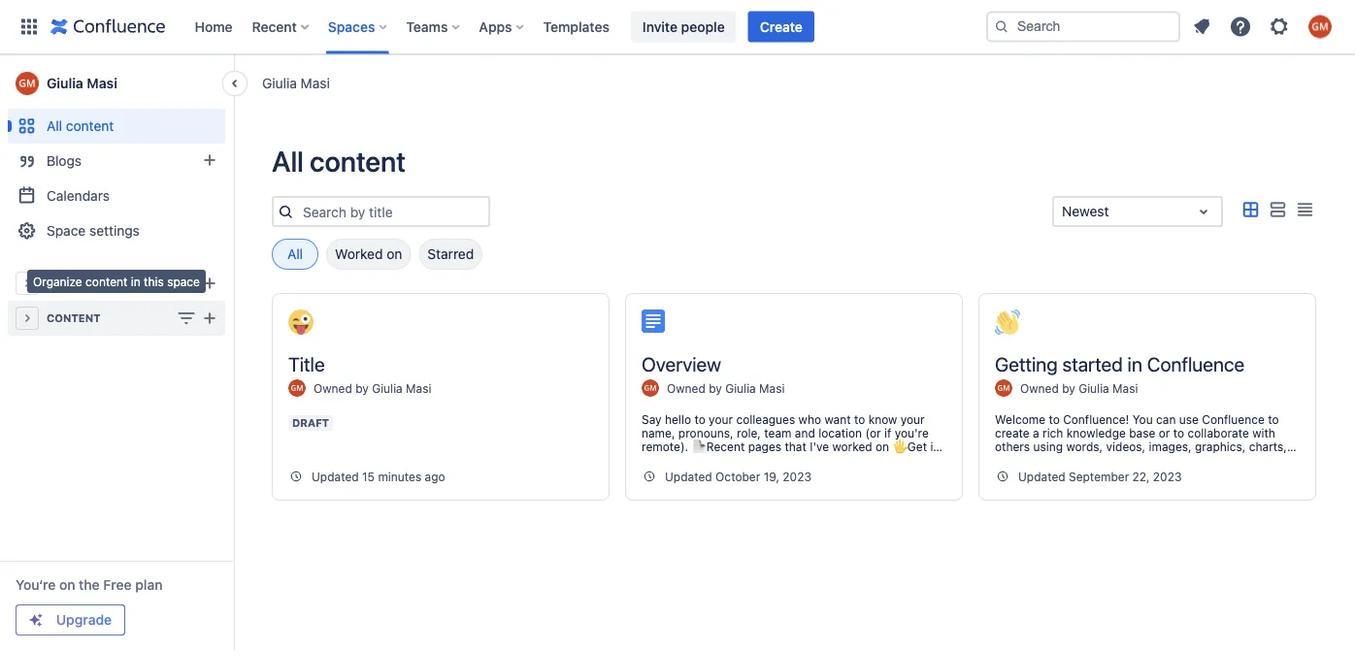 Task type: describe. For each thing, give the bounding box(es) containing it.
owned for overview
[[667, 382, 706, 395]]

invite people
[[643, 18, 725, 34]]

owned by giulia masi for overview
[[667, 382, 785, 395]]

by for overview
[[709, 382, 722, 395]]

global element
[[12, 0, 983, 54]]

templates
[[543, 18, 610, 34]]

create a page image
[[198, 307, 221, 330]]

1 vertical spatial content
[[310, 145, 406, 178]]

profile picture image for getting started in confluence
[[995, 380, 1013, 397]]

by for title
[[356, 382, 369, 395]]

change view image
[[175, 307, 198, 330]]

the
[[79, 577, 100, 593]]

owned for title
[[314, 382, 352, 395]]

giulia masi inside space 'element'
[[47, 75, 117, 91]]

teams
[[406, 18, 448, 34]]

content inside space 'element'
[[66, 118, 114, 134]]

profile picture image for overview
[[642, 380, 659, 397]]

updated for overview
[[665, 470, 712, 484]]

getting started in confluence
[[995, 352, 1245, 375]]

you're on the free plan
[[16, 577, 163, 593]]

title
[[288, 352, 325, 375]]

1 vertical spatial all
[[272, 145, 304, 178]]

plan
[[135, 577, 163, 593]]

help icon image
[[1229, 15, 1253, 38]]

giulia masi link down recent dropdown button
[[262, 73, 330, 93]]

space
[[167, 275, 200, 288]]

updated 15 minutes ago
[[312, 470, 445, 484]]

ago
[[425, 470, 445, 484]]

on for worked
[[387, 246, 402, 262]]

this
[[144, 275, 164, 288]]

giulia for overview
[[725, 382, 756, 395]]

your profile and preferences image
[[1309, 15, 1332, 38]]

starred button
[[419, 239, 483, 270]]

profile picture image for title
[[288, 380, 306, 397]]

open image
[[1192, 200, 1216, 223]]

space
[[47, 223, 86, 239]]

owned for getting started in confluence
[[1020, 382, 1059, 395]]

all button
[[272, 239, 318, 270]]

organize
[[33, 275, 82, 288]]

updated october 19, 2023
[[665, 470, 812, 484]]

worked
[[335, 246, 383, 262]]

getting
[[995, 352, 1058, 375]]

spaces button
[[322, 11, 395, 42]]

invite people button
[[631, 11, 737, 42]]

people
[[681, 18, 725, 34]]

2023 for getting started in confluence
[[1153, 470, 1182, 484]]

appswitcher icon image
[[17, 15, 41, 38]]

giulia masi link for getting started in confluence
[[1079, 382, 1138, 395]]

all inside space 'element'
[[47, 118, 62, 134]]

masi for overview
[[759, 382, 785, 395]]

space element
[[0, 54, 233, 651]]

all inside button
[[287, 246, 303, 262]]

giulia for title
[[372, 382, 403, 395]]

updated for getting started in confluence
[[1019, 470, 1066, 484]]

premium image
[[28, 613, 44, 628]]

settings icon image
[[1268, 15, 1291, 38]]

september
[[1069, 470, 1129, 484]]

newest
[[1062, 203, 1109, 219]]

updated september 22, 2023
[[1019, 470, 1182, 484]]

giulia inside space 'element'
[[47, 75, 83, 91]]

blogs
[[47, 153, 82, 169]]

settings
[[89, 223, 140, 239]]

Search field
[[986, 11, 1181, 42]]

giulia masi link for overview
[[725, 382, 785, 395]]



Task type: locate. For each thing, give the bounding box(es) containing it.
banner containing home
[[0, 0, 1355, 54]]

0 vertical spatial all
[[47, 118, 62, 134]]

all content up blogs on the left of page
[[47, 118, 114, 134]]

content button
[[8, 301, 225, 336]]

compact list image
[[1293, 198, 1317, 222]]

0 horizontal spatial in
[[131, 275, 141, 288]]

profile picture image down title
[[288, 380, 306, 397]]

by down started
[[1062, 382, 1076, 395]]

create link
[[748, 11, 814, 42]]

giulia up updated october 19, 2023
[[725, 382, 756, 395]]

giulia masi down recent dropdown button
[[262, 75, 330, 91]]

minutes
[[378, 470, 422, 484]]

2 horizontal spatial owned by giulia masi
[[1020, 382, 1138, 395]]

owned down overview
[[667, 382, 706, 395]]

giulia
[[262, 75, 297, 91], [47, 75, 83, 91], [372, 382, 403, 395], [725, 382, 756, 395], [1079, 382, 1110, 395]]

2 horizontal spatial profile picture image
[[995, 380, 1013, 397]]

0 horizontal spatial 2023
[[783, 470, 812, 484]]

giulia down recent dropdown button
[[262, 75, 297, 91]]

1 by from the left
[[356, 382, 369, 395]]

1 owned by giulia masi from the left
[[314, 382, 432, 395]]

2023 right 22,
[[1153, 470, 1182, 484]]

2 horizontal spatial owned
[[1020, 382, 1059, 395]]

3 profile picture image from the left
[[995, 380, 1013, 397]]

masi up all content link
[[87, 75, 117, 91]]

by
[[356, 382, 369, 395], [709, 382, 722, 395], [1062, 382, 1076, 395]]

giulia down started
[[1079, 382, 1110, 395]]

confluence image
[[50, 15, 166, 38], [50, 15, 166, 38]]

profile picture image down overview
[[642, 380, 659, 397]]

owned by giulia masi for title
[[314, 382, 432, 395]]

started
[[1063, 352, 1123, 375]]

create
[[760, 18, 803, 34]]

in right started
[[1128, 352, 1143, 375]]

profile picture image
[[288, 380, 306, 397], [642, 380, 659, 397], [995, 380, 1013, 397]]

1 horizontal spatial 2023
[[1153, 470, 1182, 484]]

all content
[[47, 118, 114, 134], [272, 145, 406, 178]]

1 vertical spatial in
[[1128, 352, 1143, 375]]

recent
[[252, 18, 297, 34]]

owned by giulia masi down overview
[[667, 382, 785, 395]]

in
[[131, 275, 141, 288], [1128, 352, 1143, 375]]

giulia masi link for title
[[372, 382, 432, 395]]

updated left september
[[1019, 470, 1066, 484]]

giulia masi link
[[8, 64, 225, 103], [262, 73, 330, 93], [372, 382, 432, 395], [725, 382, 785, 395], [1079, 382, 1138, 395]]

giulia masi up all content link
[[47, 75, 117, 91]]

15
[[362, 470, 375, 484]]

1 vertical spatial all content
[[272, 145, 406, 178]]

0 horizontal spatial profile picture image
[[288, 380, 306, 397]]

1 profile picture image from the left
[[288, 380, 306, 397]]

cards image
[[1239, 198, 1262, 222]]

0 vertical spatial all content
[[47, 118, 114, 134]]

content up search by title field
[[310, 145, 406, 178]]

all content link
[[8, 109, 225, 144]]

2 profile picture image from the left
[[642, 380, 659, 397]]

apps button
[[473, 11, 532, 42]]

masi inside space 'element'
[[87, 75, 117, 91]]

banner
[[0, 0, 1355, 54]]

0 horizontal spatial updated
[[312, 470, 359, 484]]

home link
[[189, 11, 238, 42]]

1 horizontal spatial on
[[387, 246, 402, 262]]

on right worked
[[387, 246, 402, 262]]

on left the
[[59, 577, 75, 593]]

19,
[[764, 470, 780, 484]]

0 horizontal spatial owned by giulia masi
[[314, 382, 432, 395]]

giulia for getting started in confluence
[[1079, 382, 1110, 395]]

0 horizontal spatial giulia masi
[[47, 75, 117, 91]]

giulia up all content link
[[47, 75, 83, 91]]

updated left october
[[665, 470, 712, 484]]

teams button
[[400, 11, 467, 42]]

0 vertical spatial on
[[387, 246, 402, 262]]

updated left 15
[[312, 470, 359, 484]]

1 owned from the left
[[314, 382, 352, 395]]

list image
[[1266, 198, 1289, 222]]

masi for getting started in confluence
[[1113, 382, 1138, 395]]

page image
[[642, 310, 665, 333]]

updated for title
[[312, 470, 359, 484]]

in left this
[[131, 275, 141, 288]]

0 vertical spatial content
[[66, 118, 114, 134]]

2 2023 from the left
[[1153, 470, 1182, 484]]

1 horizontal spatial all content
[[272, 145, 406, 178]]

2 vertical spatial all
[[287, 246, 303, 262]]

space settings
[[47, 223, 140, 239]]

1 horizontal spatial by
[[709, 382, 722, 395]]

None text field
[[1062, 202, 1066, 221]]

october
[[716, 470, 761, 484]]

masi up ago
[[406, 382, 432, 395]]

2 updated from the left
[[665, 470, 712, 484]]

all left worked
[[287, 246, 303, 262]]

calendars
[[47, 188, 110, 204]]

confluence
[[1147, 352, 1245, 375]]

create a blog image
[[198, 149, 221, 172]]

2023 right "19,"
[[783, 470, 812, 484]]

giulia masi link down 'getting started in confluence'
[[1079, 382, 1138, 395]]

worked on
[[335, 246, 402, 262]]

you're
[[16, 577, 56, 593]]

1 2023 from the left
[[783, 470, 812, 484]]

blogs link
[[8, 144, 225, 179]]

3 owned by giulia masi from the left
[[1020, 382, 1138, 395]]

3 by from the left
[[1062, 382, 1076, 395]]

by down overview
[[709, 382, 722, 395]]

1 horizontal spatial updated
[[665, 470, 712, 484]]

starred
[[428, 246, 474, 262]]

overview
[[642, 352, 721, 375]]

all up blogs on the left of page
[[47, 118, 62, 134]]

giulia masi link up minutes
[[372, 382, 432, 395]]

in for content
[[131, 275, 141, 288]]

0 horizontal spatial all content
[[47, 118, 114, 134]]

by for getting started in confluence
[[1062, 382, 1076, 395]]

giulia up the updated 15 minutes ago
[[372, 382, 403, 395]]

2 giulia masi from the left
[[47, 75, 117, 91]]

giulia masi link up "19,"
[[725, 382, 785, 395]]

2023
[[783, 470, 812, 484], [1153, 470, 1182, 484]]

masi
[[301, 75, 330, 91], [87, 75, 117, 91], [406, 382, 432, 395], [759, 382, 785, 395], [1113, 382, 1138, 395]]

by up 15
[[356, 382, 369, 395]]

3 updated from the left
[[1019, 470, 1066, 484]]

upgrade
[[56, 612, 112, 628]]

0 horizontal spatial owned
[[314, 382, 352, 395]]

apps
[[479, 18, 512, 34]]

2 vertical spatial content
[[86, 275, 128, 288]]

2 by from the left
[[709, 382, 722, 395]]

2 horizontal spatial updated
[[1019, 470, 1066, 484]]

calendars link
[[8, 179, 225, 214]]

owned
[[314, 382, 352, 395], [667, 382, 706, 395], [1020, 382, 1059, 395]]

owned down title
[[314, 382, 352, 395]]

free
[[103, 577, 132, 593]]

spaces
[[328, 18, 375, 34]]

owned by giulia masi
[[314, 382, 432, 395], [667, 382, 785, 395], [1020, 382, 1138, 395]]

invite
[[643, 18, 678, 34]]

1 horizontal spatial profile picture image
[[642, 380, 659, 397]]

0 horizontal spatial on
[[59, 577, 75, 593]]

draft
[[292, 417, 329, 430]]

notification icon image
[[1190, 15, 1214, 38]]

on
[[387, 246, 402, 262], [59, 577, 75, 593]]

1 horizontal spatial owned by giulia masi
[[667, 382, 785, 395]]

home
[[195, 18, 233, 34]]

all right 'create a blog' image
[[272, 145, 304, 178]]

organize content in this space
[[33, 275, 200, 288]]

on inside button
[[387, 246, 402, 262]]

1 updated from the left
[[312, 470, 359, 484]]

giulia masi link up all content link
[[8, 64, 225, 103]]

templates link
[[537, 11, 615, 42]]

1 horizontal spatial in
[[1128, 352, 1143, 375]]

0 vertical spatial in
[[131, 275, 141, 288]]

add shortcut image
[[198, 272, 221, 295]]

owned by giulia masi for getting started in confluence
[[1020, 382, 1138, 395]]

content up content dropdown button
[[86, 275, 128, 288]]

search image
[[994, 19, 1010, 34]]

:wave: image
[[995, 310, 1020, 335]]

profile picture image down "getting"
[[995, 380, 1013, 397]]

content
[[66, 118, 114, 134], [310, 145, 406, 178], [86, 275, 128, 288]]

masi down 'getting started in confluence'
[[1113, 382, 1138, 395]]

content up blogs on the left of page
[[66, 118, 114, 134]]

worked on button
[[326, 239, 411, 270]]

updated
[[312, 470, 359, 484], [665, 470, 712, 484], [1019, 470, 1066, 484]]

content
[[47, 312, 101, 325]]

all
[[47, 118, 62, 134], [272, 145, 304, 178], [287, 246, 303, 262]]

upgrade button
[[17, 606, 124, 635]]

owned down "getting"
[[1020, 382, 1059, 395]]

22,
[[1133, 470, 1150, 484]]

masi down recent dropdown button
[[301, 75, 330, 91]]

0 horizontal spatial by
[[356, 382, 369, 395]]

space settings link
[[8, 214, 225, 249]]

recent button
[[246, 11, 316, 42]]

3 owned from the left
[[1020, 382, 1059, 395]]

owned by giulia masi down title
[[314, 382, 432, 395]]

masi for title
[[406, 382, 432, 395]]

all content up search by title field
[[272, 145, 406, 178]]

1 vertical spatial on
[[59, 577, 75, 593]]

1 horizontal spatial giulia masi
[[262, 75, 330, 91]]

masi up "19,"
[[759, 382, 785, 395]]

Search by title field
[[297, 198, 488, 225]]

:stuck_out_tongue_winking_eye: image
[[288, 310, 314, 335]]

2 horizontal spatial by
[[1062, 382, 1076, 395]]

owned by giulia masi down started
[[1020, 382, 1138, 395]]

2 owned by giulia masi from the left
[[667, 382, 785, 395]]

1 giulia masi from the left
[[262, 75, 330, 91]]

1 horizontal spatial owned
[[667, 382, 706, 395]]

on for you're
[[59, 577, 75, 593]]

:stuck_out_tongue_winking_eye: image
[[288, 310, 314, 335]]

2023 for overview
[[783, 470, 812, 484]]

:wave: image
[[995, 310, 1020, 335]]

2 owned from the left
[[667, 382, 706, 395]]

all content inside space 'element'
[[47, 118, 114, 134]]

in for started
[[1128, 352, 1143, 375]]

on inside space 'element'
[[59, 577, 75, 593]]

giulia masi
[[262, 75, 330, 91], [47, 75, 117, 91]]



Task type: vqa. For each thing, say whether or not it's contained in the screenshot.
middle 'UPDATED'
yes



